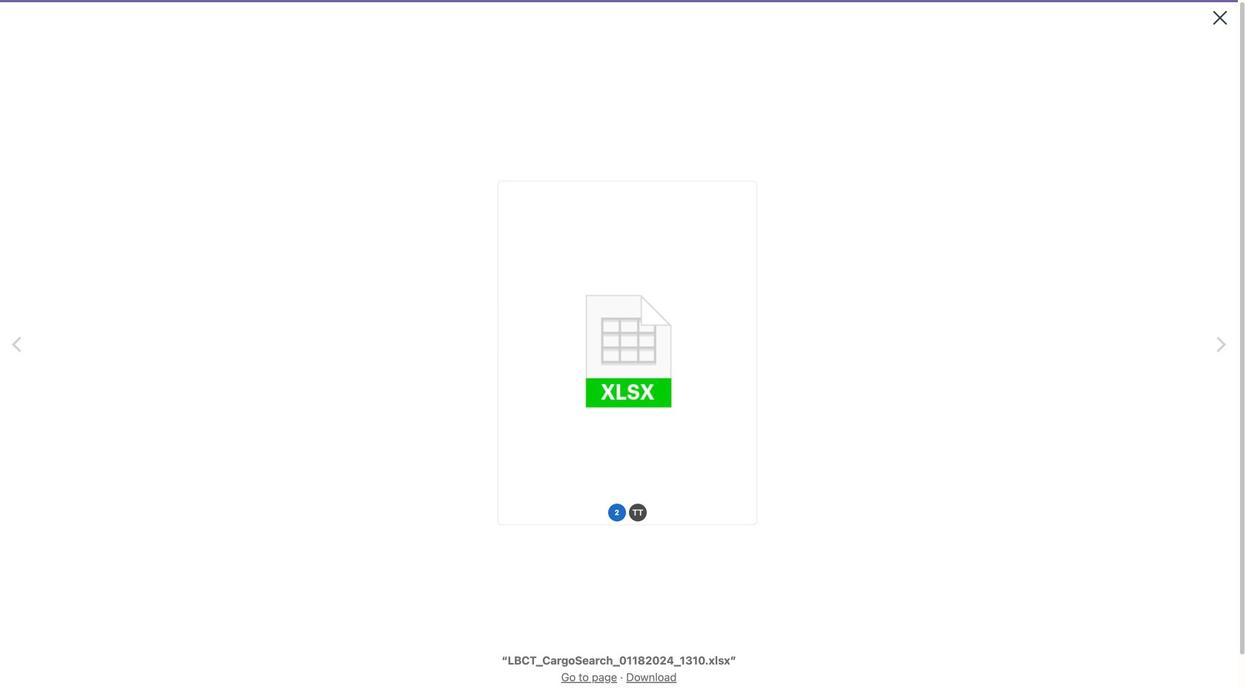 Task type: locate. For each thing, give the bounding box(es) containing it.
terry turtle image inside main element
[[1211, 4, 1233, 26]]

0 horizontal spatial terry turtle image
[[629, 504, 647, 522]]

0 vertical spatial terry turtle image
[[1211, 4, 1233, 26]]

terry turtle image
[[1211, 4, 1233, 26], [629, 504, 647, 522]]

1 horizontal spatial terry turtle image
[[1211, 4, 1233, 26]]



Task type: vqa. For each thing, say whether or not it's contained in the screenshot.
left Terry Turtle image
yes



Task type: describe. For each thing, give the bounding box(es) containing it.
main element
[[0, 0, 1239, 29]]

terry turtle image
[[629, 504, 647, 522]]

1 vertical spatial terry turtle image
[[629, 504, 647, 522]]

keyboard shortcut: ⌘ + / image
[[812, 7, 827, 22]]

switch accounts image
[[6, 4, 101, 27]]

breadcrumb element
[[245, 39, 993, 71]]



